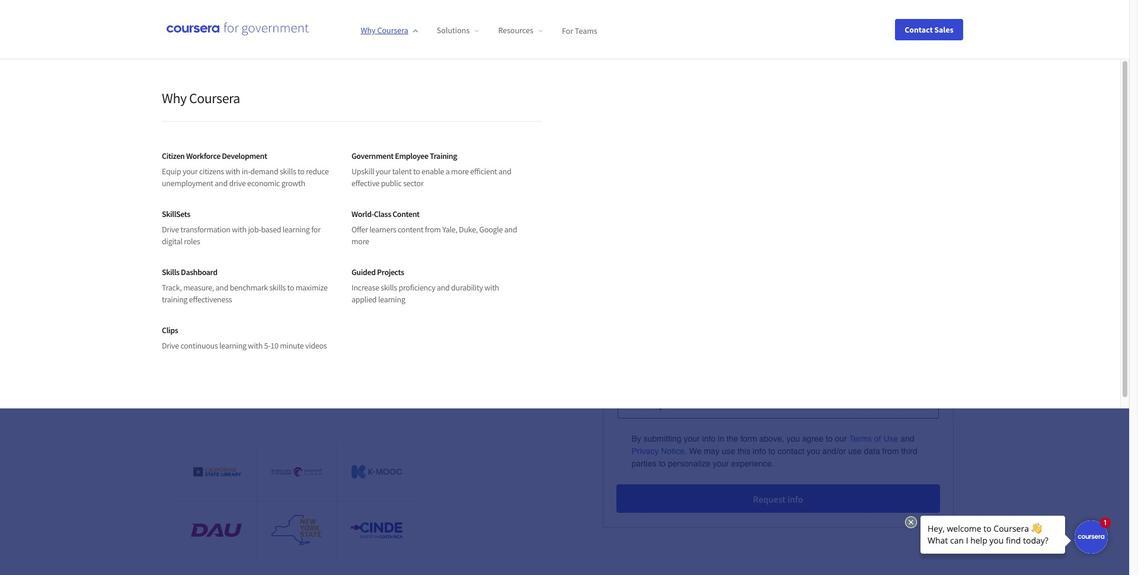 Task type: describe. For each thing, give the bounding box(es) containing it.
10
[[271, 340, 278, 351]]

government employee training upskill your talent to enable a more efficient and effective public sector
[[352, 151, 511, 189]]

continuous
[[180, 340, 218, 351]]

level
[[242, 276, 260, 288]]

this
[[738, 446, 751, 456]]

world-
[[352, 209, 374, 219]]

efficient
[[470, 166, 497, 177]]

agree to
[[802, 434, 833, 443]]

terms of
[[849, 434, 881, 443]]

1 horizontal spatial in
[[282, 337, 289, 349]]

solutions link
[[437, 25, 479, 36]]

google
[[479, 224, 503, 235]]

clips drive continuous learning with 5-10 minute videos
[[162, 325, 327, 351]]

may
[[704, 446, 720, 456]]

california state library image
[[191, 465, 242, 479]]

source
[[192, 297, 219, 309]]

aligned
[[381, 276, 409, 288]]

drive for drive transformation with job-based learning for digital roles
[[162, 224, 179, 235]]

defense acquisition university (dau) image
[[191, 523, 242, 537]]

solutions
[[437, 25, 470, 36]]

citizen
[[162, 151, 185, 161]]

more inside "government employee training upskill your talent to enable a more efficient and effective public sector"
[[451, 166, 469, 177]]

you inside by submitting your info in the form above, you agree to our terms of use and privacy notice
[[787, 434, 800, 443]]

with inside clips drive continuous learning with 5-10 minute videos
[[248, 340, 263, 351]]

for teams link
[[562, 25, 597, 36]]

source and screen candidates faster with industry-trained, job-ready talent
[[192, 297, 475, 309]]

teams
[[575, 25, 597, 36]]

for
[[311, 224, 321, 235]]

class
[[374, 209, 391, 219]]

trained,
[[383, 297, 413, 309]]

guided
[[352, 267, 376, 277]]

and inside world-class content offer learners content from yale, duke, google and more
[[504, 224, 517, 235]]

your inside citizen workforce development equip your citizens with in-demand skills to reduce unemployment and drive economic growth
[[183, 166, 198, 177]]

1 vertical spatial why
[[162, 89, 187, 107]]

access entry-level talent with demonstrated skills aligned to open roles
[[192, 276, 460, 288]]

workforce
[[186, 151, 220, 161]]

clips
[[162, 325, 178, 336]]

more inside "get in touch with our team to learn more"
[[239, 229, 300, 265]]

get
[[176, 201, 216, 237]]

1 vertical spatial coursera
[[189, 89, 240, 107]]

states
[[370, 337, 394, 349]]

and inside "government employee training upskill your talent to enable a more efficient and effective public sector"
[[499, 166, 511, 177]]

skills inside guided projects increase skills proficiency and durability with applied learning
[[381, 282, 397, 293]]

digital
[[162, 236, 182, 247]]

by
[[632, 434, 641, 443]]

drive for drive continuous learning with 5-10 minute videos
[[162, 340, 179, 351]]

skills dashboard track, measure, and benchmark skills to maximize training effectiveness
[[162, 267, 328, 305]]

our inside "get in touch with our team to learn more"
[[374, 201, 414, 237]]

transformation
[[180, 224, 230, 235]]

Last Name text field
[[785, 219, 939, 248]]

roles inside skillsets drive transformation with job-based learning for digital roles
[[184, 236, 200, 247]]

learning inside skillsets drive transformation with job-based learning for digital roles
[[283, 224, 310, 235]]

2 horizontal spatial talent
[[452, 297, 475, 309]]

by submitting your info in the form above, you agree to our terms of use and privacy notice
[[632, 434, 917, 456]]

united
[[343, 337, 369, 349]]

your inside "government employee training upskill your talent to enable a more efficient and effective public sector"
[[376, 166, 391, 177]]

training
[[430, 151, 457, 161]]

faster
[[307, 297, 329, 309]]

with inside "get in touch with our team to learn more"
[[318, 201, 369, 237]]

entry-
[[219, 276, 242, 288]]

skillsets drive transformation with job-based learning for digital roles
[[162, 209, 321, 247]]

sales
[[935, 24, 954, 35]]

applied
[[352, 294, 377, 305]]

and inside guided projects increase skills proficiency and durability with applied learning
[[437, 282, 450, 293]]

with inside skillsets drive transformation with job-based learning for digital roles
[[232, 224, 247, 235]]

Phone Number telephone field
[[785, 262, 939, 290]]

learning inside clips drive continuous learning with 5-10 minute videos
[[219, 340, 247, 351]]

and right india
[[312, 337, 327, 349]]

request
[[753, 493, 786, 505]]

our inside by submitting your info in the form above, you agree to our terms of use and privacy notice
[[835, 434, 847, 443]]

learn
[[176, 229, 235, 265]]

from inside . we may use this info to contact you and/or use data from third parties to personalize your experience.
[[882, 446, 899, 456]]

guided projects increase skills proficiency and durability with applied learning
[[352, 267, 499, 305]]

1 vertical spatial why coursera
[[162, 89, 240, 107]]

with inside guided projects increase skills proficiency and durability with applied learning
[[484, 282, 499, 293]]

from inside world-class content offer learners content from yale, duke, google and more
[[425, 224, 441, 235]]

get in touch with our team to learn more
[[176, 201, 506, 265]]

and down the entry-
[[221, 297, 235, 309]]

skills inside skills dashboard track, measure, and benchmark skills to maximize training effectiveness
[[269, 282, 286, 293]]

and/or
[[823, 446, 846, 456]]

a
[[446, 166, 450, 177]]

contact sales button
[[895, 19, 963, 40]]

privacy notice link
[[632, 445, 685, 458]]

content
[[393, 209, 420, 219]]

equip
[[162, 166, 181, 177]]

for
[[562, 25, 573, 36]]

request info button
[[616, 484, 940, 513]]

benchmark
[[230, 282, 268, 293]]

why coursera link
[[361, 25, 418, 36]]

job- inside skillsets drive transformation with job-based learning for digital roles
[[248, 224, 261, 235]]

request info
[[753, 493, 803, 505]]

training
[[162, 294, 188, 305]]

parties
[[632, 459, 657, 468]]

governments
[[176, 386, 285, 409]]

1 horizontal spatial job-
[[414, 297, 429, 309]]

candidates
[[264, 297, 306, 309]]

info inside . we may use this info to contact you and/or use data from third parties to personalize your experience.
[[753, 446, 766, 456]]

screen
[[237, 297, 262, 309]]

0 vertical spatial why coursera
[[361, 25, 408, 36]]

data
[[864, 446, 880, 456]]



Task type: vqa. For each thing, say whether or not it's contained in the screenshot.
'Equip'
yes



Task type: locate. For each thing, give the bounding box(es) containing it.
0 vertical spatial in
[[220, 201, 242, 237]]

1 vertical spatial our
[[835, 434, 847, 443]]

info inside button
[[788, 493, 803, 505]]

our right world-
[[374, 201, 414, 237]]

your up unemployment
[[183, 166, 198, 177]]

drive down clips
[[162, 340, 179, 351]]

our up and/or
[[835, 434, 847, 443]]

citizen workforce development equip your citizens with in-demand skills to reduce unemployment and drive economic growth
[[162, 151, 329, 189]]

1 vertical spatial drive
[[162, 340, 179, 351]]

skills up growth
[[280, 166, 296, 177]]

1 drive from the top
[[162, 224, 179, 235]]

from down use
[[882, 446, 899, 456]]

0 vertical spatial job-
[[248, 224, 261, 235]]

coursera for government image
[[166, 22, 309, 36]]

use left this
[[722, 446, 735, 456]]

0 vertical spatial talent
[[392, 166, 412, 177]]

you
[[787, 434, 800, 443], [807, 446, 820, 456]]

drive
[[229, 178, 246, 189]]

1 vertical spatial you
[[807, 446, 820, 456]]

for teams
[[562, 25, 597, 36]]

more up level
[[239, 229, 300, 265]]

resources link
[[498, 25, 543, 36]]

roles
[[184, 236, 200, 247], [442, 276, 460, 288]]

development
[[222, 151, 267, 161]]

in right get
[[220, 201, 242, 237]]

1 vertical spatial in
[[282, 337, 289, 349]]

to up growth
[[298, 166, 305, 177]]

with right faster
[[330, 297, 347, 309]]

0 vertical spatial our
[[374, 201, 414, 237]]

First Name text field
[[617, 219, 771, 248]]

minute
[[280, 340, 304, 351]]

2 use from the left
[[848, 446, 862, 456]]

and right google
[[504, 224, 517, 235]]

the right videos
[[329, 337, 341, 349]]

drive inside clips drive continuous learning with 5-10 minute videos
[[162, 340, 179, 351]]

and inside skills dashboard track, measure, and benchmark skills to maximize training effectiveness
[[216, 282, 228, 293]]

learning
[[283, 224, 310, 235], [378, 294, 405, 305], [219, 340, 247, 351]]

with left 5-
[[248, 340, 263, 351]]

access
[[192, 276, 217, 288]]

your
[[183, 166, 198, 177], [376, 166, 391, 177], [684, 434, 700, 443], [713, 459, 729, 468]]

0 vertical spatial drive
[[162, 224, 179, 235]]

2 horizontal spatial info
[[788, 493, 803, 505]]

1 horizontal spatial our
[[835, 434, 847, 443]]

the inside by submitting your info in the form above, you agree to our terms of use and privacy notice
[[727, 434, 738, 443]]

skills up "applied"
[[360, 276, 379, 288]]

the left form at the bottom right of the page
[[727, 434, 738, 443]]

2 vertical spatial in
[[718, 434, 724, 443]]

team
[[418, 201, 478, 237]]

privacy notice
[[632, 446, 685, 456]]

to right duke,
[[482, 201, 506, 237]]

1 horizontal spatial why
[[361, 25, 376, 36]]

cinde costa rica image
[[351, 522, 402, 538]]

available
[[246, 337, 280, 349]]

learning left for
[[283, 224, 310, 235]]

1 vertical spatial roles
[[442, 276, 460, 288]]

governments excel using coursera:
[[176, 386, 459, 409]]

1 horizontal spatial roles
[[442, 276, 460, 288]]

drive up "digital"
[[162, 224, 179, 235]]

abu dhabi school of government image
[[271, 467, 322, 477]]

1 horizontal spatial use
[[848, 446, 862, 456]]

0 vertical spatial learning
[[283, 224, 310, 235]]

effectiveness
[[189, 294, 232, 305]]

to inside citizen workforce development equip your citizens with in-demand skills to reduce unemployment and drive economic growth
[[298, 166, 305, 177]]

with right the durability
[[484, 282, 499, 293]]

roles down transformation
[[184, 236, 200, 247]]

to left open
[[411, 276, 419, 288]]

1 horizontal spatial learning
[[283, 224, 310, 235]]

skillsets
[[162, 209, 190, 219]]

0 horizontal spatial more
[[239, 229, 300, 265]]

0 horizontal spatial you
[[787, 434, 800, 443]]

1 horizontal spatial the
[[727, 434, 738, 443]]

. we may use this info to contact you and/or use data from third parties to personalize your experience.
[[632, 446, 918, 468]]

1 horizontal spatial why coursera
[[361, 25, 408, 36]]

submitting
[[644, 434, 682, 443]]

info inside by submitting your info in the form above, you agree to our terms of use and privacy notice
[[702, 434, 716, 443]]

contact
[[905, 24, 933, 35]]

1 horizontal spatial from
[[882, 446, 899, 456]]

economic
[[247, 178, 280, 189]]

to
[[298, 166, 305, 177], [413, 166, 420, 177], [482, 201, 506, 237], [411, 276, 419, 288], [287, 282, 294, 293], [769, 446, 775, 456], [659, 459, 666, 468]]

from
[[425, 224, 441, 235], [882, 446, 899, 456]]

you inside . we may use this info to contact you and/or use data from third parties to personalize your experience.
[[807, 446, 820, 456]]

learning down "aligned"
[[378, 294, 405, 305]]

with left based
[[232, 224, 247, 235]]

more right a
[[451, 166, 469, 177]]

talent up public
[[392, 166, 412, 177]]

1 horizontal spatial coursera
[[377, 25, 408, 36]]

increase
[[352, 282, 379, 293]]

roles right open
[[442, 276, 460, 288]]

based
[[261, 224, 281, 235]]

to up candidates
[[287, 282, 294, 293]]

0 horizontal spatial why
[[162, 89, 187, 107]]

your up public
[[376, 166, 391, 177]]

k mooc image
[[351, 465, 402, 479]]

your up . we
[[684, 434, 700, 443]]

open
[[420, 276, 440, 288]]

in inside "get in touch with our team to learn more"
[[220, 201, 242, 237]]

learning inside guided projects increase skills proficiency and durability with applied learning
[[378, 294, 405, 305]]

to inside "government employee training upskill your talent to enable a more efficient and effective public sector"
[[413, 166, 420, 177]]

more
[[451, 166, 469, 177], [239, 229, 300, 265], [352, 236, 369, 247]]

proficiency
[[399, 282, 435, 293]]

dashboard
[[181, 267, 217, 277]]

maximize
[[296, 282, 328, 293]]

with up drive at the top of page
[[226, 166, 240, 177]]

growth
[[281, 178, 305, 189]]

you down agree to
[[807, 446, 820, 456]]

excel
[[289, 386, 330, 409]]

and up ready at the bottom left of page
[[437, 282, 450, 293]]

info up experience.
[[753, 446, 766, 456]]

your down "may"
[[713, 459, 729, 468]]

and right efficient
[[499, 166, 511, 177]]

0 horizontal spatial our
[[374, 201, 414, 237]]

0 horizontal spatial info
[[702, 434, 716, 443]]

1 horizontal spatial info
[[753, 446, 766, 456]]

videos
[[305, 340, 327, 351]]

new york state image
[[271, 513, 322, 547]]

0 horizontal spatial use
[[722, 446, 735, 456]]

skills down projects at the left top of page
[[381, 282, 397, 293]]

experience.
[[731, 459, 774, 468]]

you up the contact
[[787, 434, 800, 443]]

third
[[901, 446, 918, 456]]

drive inside skillsets drive transformation with job-based learning for digital roles
[[162, 224, 179, 235]]

0 vertical spatial coursera
[[377, 25, 408, 36]]

world-class content offer learners content from yale, duke, google and more
[[352, 209, 517, 247]]

sector
[[403, 178, 424, 189]]

use down terms of
[[848, 446, 862, 456]]

with left class on the left top of page
[[318, 201, 369, 237]]

1 horizontal spatial more
[[352, 236, 369, 247]]

yale,
[[442, 224, 457, 235]]

0 horizontal spatial learning
[[219, 340, 247, 351]]

5-
[[264, 340, 271, 351]]

talent down the durability
[[452, 297, 475, 309]]

job- down proficiency
[[414, 297, 429, 309]]

from left yale,
[[425, 224, 441, 235]]

2 horizontal spatial in
[[718, 434, 724, 443]]

with inside citizen workforce development equip your citizens with in-demand skills to reduce unemployment and drive economic growth
[[226, 166, 240, 177]]

1 use from the left
[[722, 446, 735, 456]]

above,
[[759, 434, 784, 443]]

0 vertical spatial info
[[702, 434, 716, 443]]

info up "may"
[[702, 434, 716, 443]]

1 vertical spatial learning
[[378, 294, 405, 305]]

0 vertical spatial you
[[787, 434, 800, 443]]

skills up candidates
[[269, 282, 286, 293]]

2 vertical spatial learning
[[219, 340, 247, 351]]

more down offer at left top
[[352, 236, 369, 247]]

0 vertical spatial the
[[329, 337, 341, 349]]

1 vertical spatial info
[[753, 446, 766, 456]]

and inside by submitting your info in the form above, you agree to our terms of use and privacy notice
[[901, 434, 914, 443]]

effective
[[352, 178, 380, 189]]

info right request
[[788, 493, 803, 505]]

enable
[[422, 166, 444, 177]]

your inside by submitting your info in the form above, you agree to our terms of use and privacy notice
[[684, 434, 700, 443]]

country
[[628, 397, 664, 411]]

to inside skills dashboard track, measure, and benchmark skills to maximize training effectiveness
[[287, 282, 294, 293]]

pilot
[[192, 337, 210, 349]]

Job Title text field
[[785, 305, 939, 333]]

and inside citizen workforce development equip your citizens with in-demand skills to reduce unemployment and drive economic growth
[[215, 178, 228, 189]]

public
[[381, 178, 402, 189]]

job- down economic at top left
[[248, 224, 261, 235]]

upskill
[[352, 166, 374, 177]]

more inside world-class content offer learners content from yale, duke, google and more
[[352, 236, 369, 247]]

coursera:
[[381, 386, 459, 409]]

Organization Name text field
[[617, 305, 771, 333]]

skills
[[162, 267, 179, 277]]

measure,
[[183, 282, 214, 293]]

to down above,
[[769, 446, 775, 456]]

why coursera
[[361, 25, 408, 36], [162, 89, 240, 107]]

0 vertical spatial roles
[[184, 236, 200, 247]]

2 horizontal spatial learning
[[378, 294, 405, 305]]

learning right pilot
[[219, 340, 247, 351]]

1 vertical spatial talent
[[262, 276, 284, 288]]

2 drive from the top
[[162, 340, 179, 351]]

0 vertical spatial why
[[361, 25, 376, 36]]

pilot program available in india and the united states
[[192, 337, 394, 349]]

0 horizontal spatial roles
[[184, 236, 200, 247]]

duke,
[[459, 224, 478, 235]]

2 horizontal spatial more
[[451, 166, 469, 177]]

citizens
[[199, 166, 224, 177]]

0 vertical spatial from
[[425, 224, 441, 235]]

2 vertical spatial info
[[788, 493, 803, 505]]

talent inside "government employee training upskill your talent to enable a more efficient and effective public sector"
[[392, 166, 412, 177]]

and up effectiveness
[[216, 282, 228, 293]]

in up "may"
[[718, 434, 724, 443]]

india
[[291, 337, 310, 349]]

and up third
[[901, 434, 914, 443]]

government
[[352, 151, 394, 161]]

durability
[[451, 282, 483, 293]]

to inside "get in touch with our team to learn more"
[[482, 201, 506, 237]]

0 horizontal spatial why coursera
[[162, 89, 240, 107]]

in
[[220, 201, 242, 237], [282, 337, 289, 349], [718, 434, 724, 443]]

0 horizontal spatial from
[[425, 224, 441, 235]]

skills inside citizen workforce development equip your citizens with in-demand skills to reduce unemployment and drive economic growth
[[280, 166, 296, 177]]

unemployment
[[162, 178, 213, 189]]

1 vertical spatial from
[[882, 446, 899, 456]]

2 vertical spatial talent
[[452, 297, 475, 309]]

employee
[[395, 151, 428, 161]]

to up sector
[[413, 166, 420, 177]]

touch
[[247, 201, 313, 237]]

with up candidates
[[286, 276, 303, 288]]

in right '10' at the bottom
[[282, 337, 289, 349]]

resources
[[498, 25, 533, 36]]

talent right level
[[262, 276, 284, 288]]

0 horizontal spatial talent
[[262, 276, 284, 288]]

1 vertical spatial the
[[727, 434, 738, 443]]

0 horizontal spatial coursera
[[189, 89, 240, 107]]

track,
[[162, 282, 182, 293]]

offer
[[352, 224, 368, 235]]

terms of use link
[[849, 433, 898, 445]]

talent
[[392, 166, 412, 177], [262, 276, 284, 288], [452, 297, 475, 309]]

0 horizontal spatial in
[[220, 201, 242, 237]]

using
[[333, 386, 377, 409]]

your inside . we may use this info to contact you and/or use data from third parties to personalize your experience.
[[713, 459, 729, 468]]

to down privacy notice link
[[659, 459, 666, 468]]

use
[[884, 434, 898, 443]]

Work Email email field
[[617, 262, 771, 290]]

demonstrated
[[304, 276, 358, 288]]

1 horizontal spatial you
[[807, 446, 820, 456]]

0 horizontal spatial job-
[[248, 224, 261, 235]]

ready
[[429, 297, 451, 309]]

and down citizens
[[215, 178, 228, 189]]

1 vertical spatial job-
[[414, 297, 429, 309]]

reduce
[[306, 166, 329, 177]]

1 horizontal spatial talent
[[392, 166, 412, 177]]

in inside by submitting your info in the form above, you agree to our terms of use and privacy notice
[[718, 434, 724, 443]]

0 horizontal spatial the
[[329, 337, 341, 349]]



